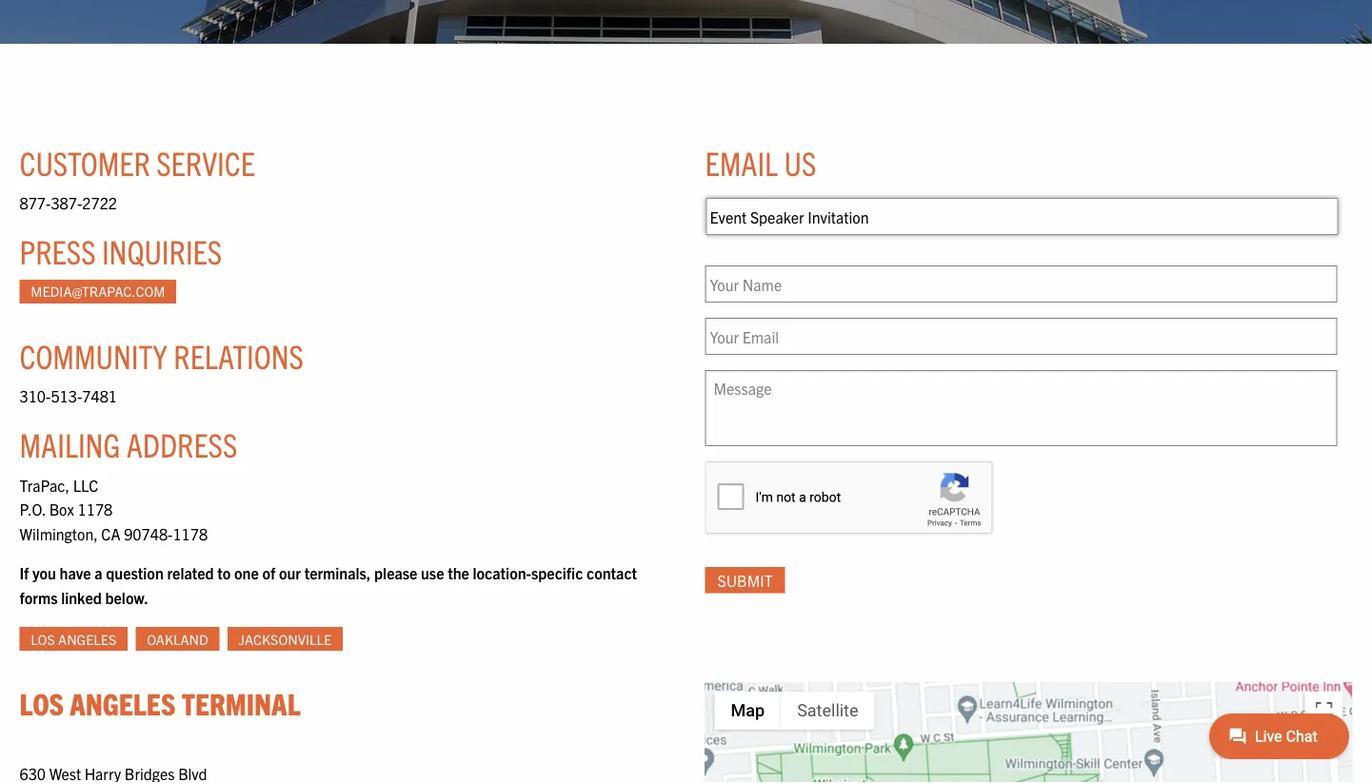 Task type: locate. For each thing, give the bounding box(es) containing it.
1178 down llc
[[78, 500, 113, 519]]

press
[[20, 231, 96, 272]]

wilmington,
[[20, 524, 98, 543]]

1 vertical spatial 1178
[[173, 524, 208, 543]]

1 horizontal spatial 1178
[[173, 524, 208, 543]]

angeles for los angeles
[[58, 630, 116, 648]]

0 vertical spatial los
[[31, 630, 55, 648]]

los for los angeles
[[31, 630, 55, 648]]

menu bar
[[715, 693, 875, 731]]

address
[[126, 424, 238, 465]]

los
[[31, 630, 55, 648], [20, 685, 64, 722]]

main content
[[0, 101, 1372, 783]]

0 vertical spatial angeles
[[58, 630, 116, 648]]

1178 up related at the left
[[173, 524, 208, 543]]

please
[[374, 564, 418, 583]]

0 horizontal spatial 1178
[[78, 500, 113, 519]]

Your Name text field
[[705, 266, 1338, 303]]

map
[[731, 702, 765, 722]]

None submit
[[705, 568, 785, 594]]

angeles down 'los angeles' link
[[70, 685, 176, 722]]

of
[[262, 564, 276, 583]]

email us
[[705, 141, 817, 182]]

use
[[421, 564, 444, 583]]

press inquiries
[[20, 231, 222, 272]]

have
[[60, 564, 91, 583]]

us
[[784, 141, 817, 182]]

1178
[[78, 500, 113, 519], [173, 524, 208, 543]]

trapac, llc p.o. box 1178 wilmington, ca 90748-1178
[[20, 476, 208, 543]]

p.o.
[[20, 500, 46, 519]]

mailing
[[20, 424, 120, 465]]

email
[[705, 141, 778, 182]]

2722
[[82, 193, 117, 212]]

1 vertical spatial los
[[20, 685, 64, 722]]

one
[[234, 564, 259, 583]]

oakland link
[[136, 628, 219, 652]]

trapac,
[[20, 476, 69, 495]]

to
[[217, 564, 231, 583]]

0 vertical spatial 1178
[[78, 500, 113, 519]]

the
[[448, 564, 469, 583]]

community
[[20, 335, 168, 376]]

if you have a question related to one of our terminals, please use the location-specific contact forms linked below.
[[20, 564, 637, 607]]

linked
[[61, 588, 102, 607]]

los angeles
[[31, 630, 116, 648]]

jacksonville
[[239, 630, 332, 648]]

310-513-7481
[[20, 386, 117, 405]]

7481
[[82, 386, 117, 405]]

map region
[[580, 615, 1372, 783]]

a
[[95, 564, 103, 583]]

angeles down linked
[[58, 630, 116, 648]]

mailing address
[[20, 424, 238, 465]]

los down 'los angeles' link
[[20, 685, 64, 722]]

angeles inside 'los angeles' link
[[58, 630, 116, 648]]

los for los angeles terminal
[[20, 685, 64, 722]]

los down 'forms' at the left
[[31, 630, 55, 648]]

1 vertical spatial angeles
[[70, 685, 176, 722]]

media@trapac.com
[[31, 282, 165, 300]]

forms
[[20, 588, 58, 607]]

community relations
[[20, 335, 304, 376]]

angeles
[[58, 630, 116, 648], [70, 685, 176, 722]]

question
[[106, 564, 164, 583]]



Task type: vqa. For each thing, say whether or not it's contained in the screenshot.
Inquiries
yes



Task type: describe. For each thing, give the bounding box(es) containing it.
387-
[[51, 193, 82, 212]]

513-
[[51, 386, 82, 405]]

location-
[[473, 564, 531, 583]]

877-
[[20, 193, 51, 212]]

llc
[[73, 476, 98, 495]]

los angeles link
[[20, 628, 128, 652]]

customer service
[[20, 141, 255, 182]]

relations
[[174, 335, 304, 376]]

310-
[[20, 386, 51, 405]]

satellite
[[797, 702, 859, 722]]

main content containing customer service
[[0, 101, 1372, 783]]

oakland
[[147, 630, 208, 648]]

angeles for los angeles terminal
[[70, 685, 176, 722]]

los angeles terminal
[[20, 685, 301, 722]]

jacksonville link
[[227, 628, 343, 652]]

related
[[167, 564, 214, 583]]

customer
[[20, 141, 150, 182]]

service
[[156, 141, 255, 182]]

90748-
[[124, 524, 173, 543]]

terminals,
[[304, 564, 371, 583]]

contact
[[587, 564, 637, 583]]

inquiries
[[102, 231, 222, 272]]

if
[[20, 564, 29, 583]]

Message text field
[[705, 370, 1338, 447]]

below.
[[105, 588, 148, 607]]

satellite button
[[781, 693, 875, 731]]

menu bar containing map
[[715, 693, 875, 731]]

Your Email text field
[[705, 318, 1338, 355]]

media@trapac.com link
[[20, 280, 176, 304]]

box
[[49, 500, 74, 519]]

877-387-2722
[[20, 193, 117, 212]]

our
[[279, 564, 301, 583]]

map button
[[715, 693, 781, 731]]

specific
[[531, 564, 583, 583]]

ca
[[101, 524, 120, 543]]

you
[[32, 564, 56, 583]]

terminal
[[182, 685, 301, 722]]



